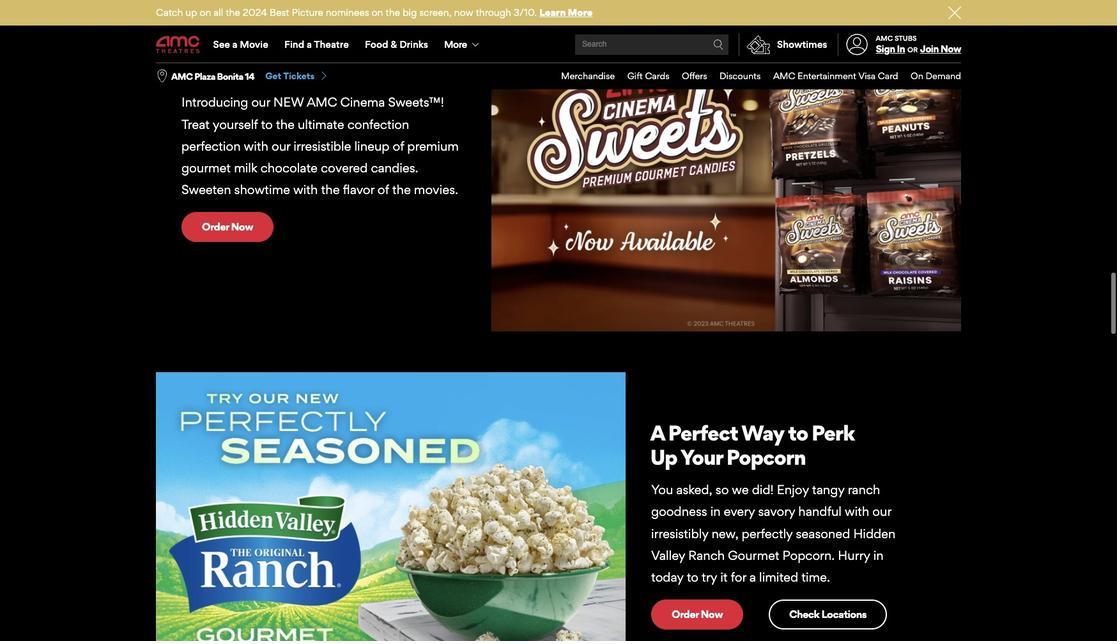 Task type: locate. For each thing, give the bounding box(es) containing it.
on right nominees
[[372, 6, 383, 19]]

1 horizontal spatial more
[[568, 6, 593, 19]]

candies.
[[371, 160, 418, 176]]

our left new
[[251, 95, 270, 110]]

2 horizontal spatial a
[[750, 570, 756, 586]]

0 horizontal spatial of
[[378, 182, 389, 198]]

more
[[568, 6, 593, 19], [444, 38, 467, 50]]

a for theatre
[[307, 38, 312, 51]]

a inside you asked, so we did! enjoy tangy ranch goodness in every savory handful with our irresistibly new, perfectly seasoned hidden valley ranch gourmet popcorn. hurry in today to try it for a limited time.
[[750, 570, 756, 586]]

a right the for on the bottom right of the page
[[750, 570, 756, 586]]

2024
[[243, 6, 267, 19]]

time.
[[802, 570, 830, 586]]

discounts link
[[707, 63, 761, 89]]

now right join
[[941, 43, 961, 55]]

1 vertical spatial to
[[788, 421, 808, 446]]

0 horizontal spatial order now
[[202, 221, 253, 233]]

0 vertical spatial our
[[251, 95, 270, 110]]

more button
[[436, 27, 490, 63]]

with down chocolate
[[293, 182, 318, 198]]

covered
[[321, 160, 368, 176]]

order now
[[202, 221, 253, 233], [672, 609, 723, 621]]

more down now
[[444, 38, 467, 50]]

discounts
[[720, 70, 761, 81]]

a right find
[[307, 38, 312, 51]]

order now down sweeten
[[202, 221, 253, 233]]

of up candies.
[[393, 139, 404, 154]]

to left try
[[687, 570, 699, 586]]

0 horizontal spatial in
[[711, 505, 721, 520]]

amc inside amc stubs sign in or join now
[[876, 34, 893, 43]]

new,
[[712, 526, 739, 542]]

order now link down sweeten
[[182, 212, 274, 242]]

1 horizontal spatial in
[[874, 548, 884, 564]]

now down showtime
[[231, 221, 253, 233]]

offers
[[682, 70, 707, 81]]

learn more link
[[540, 6, 593, 19]]

menu down showtimes image at the top right of the page
[[549, 63, 961, 89]]

a for movie
[[232, 38, 238, 51]]

0 horizontal spatial with
[[244, 139, 268, 154]]

did!
[[752, 483, 774, 498]]

0 vertical spatial order now link
[[182, 212, 274, 242]]

amc
[[876, 34, 893, 43], [773, 70, 795, 81], [171, 71, 193, 82], [307, 95, 337, 110]]

enjoy
[[777, 483, 809, 498]]

gift
[[628, 70, 643, 81]]

1 horizontal spatial order now link
[[651, 600, 743, 630]]

1 vertical spatial order
[[672, 609, 699, 621]]

flavor
[[343, 182, 375, 198]]

1 vertical spatial in
[[874, 548, 884, 564]]

find a theatre link
[[276, 27, 357, 63]]

it
[[721, 570, 728, 586]]

with inside you asked, so we did! enjoy tangy ranch goodness in every savory handful with our irresistibly new, perfectly seasoned hidden valley ranch gourmet popcorn. hurry in today to try it for a limited time.
[[845, 505, 870, 520]]

cards
[[645, 70, 670, 81]]

hurry
[[838, 548, 870, 564]]

to
[[261, 117, 273, 132], [788, 421, 808, 446], [687, 570, 699, 586]]

popcorn.
[[783, 548, 835, 564]]

you asked, so we did! enjoy tangy ranch goodness in every savory handful with our irresistibly new, perfectly seasoned hidden valley ranch gourmet popcorn. hurry in today to try it for a limited time.
[[651, 483, 896, 586]]

0 vertical spatial with
[[244, 139, 268, 154]]

0 horizontal spatial now
[[231, 221, 253, 233]]

order down today
[[672, 609, 699, 621]]

user profile image
[[839, 34, 875, 55]]

now down try
[[701, 609, 723, 621]]

1 horizontal spatial now
[[701, 609, 723, 621]]

2 vertical spatial our
[[873, 505, 892, 520]]

a right see
[[232, 38, 238, 51]]

0 vertical spatial order
[[202, 221, 229, 233]]

gourmet
[[728, 548, 780, 564]]

order now link for we make movies sweeter
[[182, 212, 274, 242]]

amc for sign
[[876, 34, 893, 43]]

order for we make movies sweeter
[[202, 221, 229, 233]]

valley
[[651, 548, 685, 564]]

menu containing merchandise
[[549, 63, 961, 89]]

amc logo image
[[156, 36, 201, 53], [156, 36, 201, 53]]

see a movie link
[[205, 27, 276, 63]]

0 horizontal spatial more
[[444, 38, 467, 50]]

1 horizontal spatial order now
[[672, 609, 723, 621]]

catch
[[156, 6, 183, 19]]

amc for bonita
[[171, 71, 193, 82]]

2 vertical spatial now
[[701, 609, 723, 621]]

big
[[403, 6, 417, 19]]

order now for we make movies sweeter
[[202, 221, 253, 233]]

of down candies.
[[378, 182, 389, 198]]

1 horizontal spatial on
[[372, 6, 383, 19]]

0 horizontal spatial to
[[261, 117, 273, 132]]

on
[[200, 6, 211, 19], [372, 6, 383, 19]]

see a movie
[[213, 38, 268, 51]]

order now link down try
[[651, 600, 743, 630]]

find
[[284, 38, 304, 51]]

1 vertical spatial order now
[[672, 609, 723, 621]]

2 horizontal spatial to
[[788, 421, 808, 446]]

get
[[265, 70, 281, 81]]

showtime
[[234, 182, 290, 198]]

tickets
[[283, 70, 315, 81]]

2 horizontal spatial with
[[845, 505, 870, 520]]

0 vertical spatial to
[[261, 117, 273, 132]]

with up the milk
[[244, 139, 268, 154]]

1 vertical spatial of
[[378, 182, 389, 198]]

check locations
[[789, 609, 867, 621]]

2 vertical spatial with
[[845, 505, 870, 520]]

amc stubs sign in or join now
[[876, 34, 961, 55]]

try
[[702, 570, 717, 586]]

irresistible
[[294, 139, 351, 154]]

now for a perfect way to perk up your popcorn
[[701, 609, 723, 621]]

so
[[716, 483, 729, 498]]

0 vertical spatial menu
[[156, 27, 961, 63]]

order
[[202, 221, 229, 233], [672, 609, 699, 621]]

0 horizontal spatial order
[[202, 221, 229, 233]]

on left all
[[200, 6, 211, 19]]

amc for visa
[[773, 70, 795, 81]]

up
[[650, 445, 677, 470]]

with down the ranch
[[845, 505, 870, 520]]

the
[[226, 6, 240, 19], [386, 6, 400, 19], [276, 117, 295, 132], [321, 182, 340, 198], [392, 182, 411, 198]]

1 horizontal spatial order
[[672, 609, 699, 621]]

2 vertical spatial to
[[687, 570, 699, 586]]

1 vertical spatial order now link
[[651, 600, 743, 630]]

gift cards
[[628, 70, 670, 81]]

a
[[232, 38, 238, 51], [307, 38, 312, 51], [750, 570, 756, 586]]

1 horizontal spatial our
[[272, 139, 290, 154]]

0 horizontal spatial a
[[232, 38, 238, 51]]

amc up sign
[[876, 34, 893, 43]]

0 horizontal spatial order now link
[[182, 212, 274, 242]]

1 horizontal spatial a
[[307, 38, 312, 51]]

on demand link
[[899, 63, 961, 89]]

our
[[251, 95, 270, 110], [272, 139, 290, 154], [873, 505, 892, 520]]

our inside you asked, so we did! enjoy tangy ranch goodness in every savory handful with our irresistibly new, perfectly seasoned hidden valley ranch gourmet popcorn. hurry in today to try it for a limited time.
[[873, 505, 892, 520]]

0 vertical spatial of
[[393, 139, 404, 154]]

now
[[941, 43, 961, 55], [231, 221, 253, 233], [701, 609, 723, 621]]

in down the so
[[711, 505, 721, 520]]

1 vertical spatial more
[[444, 38, 467, 50]]

through
[[476, 6, 511, 19]]

limited
[[759, 570, 799, 586]]

order for a perfect way to perk up your popcorn
[[672, 609, 699, 621]]

1 vertical spatial our
[[272, 139, 290, 154]]

1 horizontal spatial to
[[687, 570, 699, 586]]

order now down try
[[672, 609, 723, 621]]

0 vertical spatial now
[[941, 43, 961, 55]]

in down hidden
[[874, 548, 884, 564]]

amc down showtimes link
[[773, 70, 795, 81]]

ranch
[[689, 548, 725, 564]]

amc entertainment visa card link
[[761, 63, 899, 89]]

our for a
[[873, 505, 892, 520]]

movies
[[273, 57, 341, 82]]

amc inside button
[[171, 71, 193, 82]]

to right yourself
[[261, 117, 273, 132]]

on
[[911, 70, 924, 81]]

sweeten
[[182, 182, 231, 198]]

1 vertical spatial menu
[[549, 63, 961, 89]]

way
[[741, 421, 784, 446]]

0 vertical spatial order now
[[202, 221, 253, 233]]

more right learn
[[568, 6, 593, 19]]

order down sweeten
[[202, 221, 229, 233]]

1 vertical spatial with
[[293, 182, 318, 198]]

1 vertical spatial now
[[231, 221, 253, 233]]

1 horizontal spatial of
[[393, 139, 404, 154]]

our up chocolate
[[272, 139, 290, 154]]

order now link
[[182, 212, 274, 242], [651, 600, 743, 630]]

2 horizontal spatial now
[[941, 43, 961, 55]]

a perfect way to perk up your popcorn
[[650, 421, 855, 470]]

1 on from the left
[[200, 6, 211, 19]]

amc entertainment visa card
[[773, 70, 899, 81]]

amc left plaza
[[171, 71, 193, 82]]

menu
[[156, 27, 961, 63], [549, 63, 961, 89]]

menu down learn
[[156, 27, 961, 63]]

to right way
[[788, 421, 808, 446]]

our up hidden
[[873, 505, 892, 520]]

amc up "ultimate"
[[307, 95, 337, 110]]

0 horizontal spatial our
[[251, 95, 270, 110]]

2 horizontal spatial our
[[873, 505, 892, 520]]

stubs
[[895, 34, 917, 43]]

to inside introducing our new amc cinema sweets™! treat yourself to the ultimate confection perfection with our irresistible lineup of premium gourmet milk chocolate covered candies. sweeten showtime with the flavor of the movies.
[[261, 117, 273, 132]]

0 horizontal spatial on
[[200, 6, 211, 19]]

0 vertical spatial more
[[568, 6, 593, 19]]

irresistibly
[[651, 526, 709, 542]]

in
[[711, 505, 721, 520], [874, 548, 884, 564]]



Task type: describe. For each thing, give the bounding box(es) containing it.
perk
[[812, 421, 855, 446]]

sign in button
[[876, 43, 905, 55]]

menu containing more
[[156, 27, 961, 63]]

hidden
[[854, 526, 896, 542]]

now
[[454, 6, 473, 19]]

best
[[270, 6, 289, 19]]

perfection
[[182, 139, 241, 154]]

catch up on all the 2024 best picture nominees on the big screen, now through 3/10. learn more
[[156, 6, 593, 19]]

sweeter
[[345, 57, 423, 82]]

offers link
[[670, 63, 707, 89]]

amc plaza bonita 14 button
[[171, 70, 255, 83]]

handful
[[799, 505, 842, 520]]

chocolate
[[261, 160, 318, 176]]

we
[[181, 57, 213, 82]]

milk
[[234, 160, 257, 176]]

screen,
[[419, 6, 452, 19]]

locations
[[822, 609, 867, 621]]

amc plaza bonita 14
[[171, 71, 255, 82]]

seasoned
[[796, 526, 850, 542]]

plaza
[[194, 71, 215, 82]]

showtimes
[[777, 38, 828, 51]]

entertainment
[[798, 70, 857, 81]]

ranch
[[848, 483, 880, 498]]

sign
[[876, 43, 895, 55]]

yourself
[[213, 117, 258, 132]]

join now button
[[920, 43, 961, 55]]

nominees
[[326, 6, 369, 19]]

gourmet
[[182, 160, 231, 176]]

sweets™!
[[388, 95, 444, 110]]

today
[[651, 570, 684, 586]]

introducing our new amc cinema sweets™! treat yourself to the ultimate confection perfection with our irresistible lineup of premium gourmet milk chocolate covered candies. sweeten showtime with the flavor of the movies.
[[182, 95, 459, 198]]

or
[[908, 45, 918, 54]]

premium
[[407, 139, 459, 154]]

order now link for a perfect way to perk up your popcorn
[[651, 600, 743, 630]]

order now for a perfect way to perk up your popcorn
[[672, 609, 723, 621]]

merchandise
[[561, 70, 615, 81]]

lineup
[[354, 139, 390, 154]]

visa
[[859, 70, 876, 81]]

perfect
[[668, 421, 738, 446]]

new
[[273, 95, 304, 110]]

food & drinks
[[365, 38, 428, 51]]

to inside a perfect way to perk up your popcorn
[[788, 421, 808, 446]]

1 horizontal spatial with
[[293, 182, 318, 198]]

introducing
[[182, 95, 248, 110]]

gift cards link
[[615, 63, 670, 89]]

join
[[920, 43, 939, 55]]

showtimes image
[[740, 33, 777, 56]]

goodness
[[651, 505, 707, 520]]

check locations link
[[769, 600, 887, 630]]

movie
[[240, 38, 268, 51]]

popcorn
[[727, 445, 806, 470]]

the down covered
[[321, 182, 340, 198]]

more inside more button
[[444, 38, 467, 50]]

cookie consent banner dialog
[[0, 607, 1117, 642]]

to inside you asked, so we did! enjoy tangy ranch goodness in every savory handful with our irresistibly new, perfectly seasoned hidden valley ranch gourmet popcorn. hurry in today to try it for a limited time.
[[687, 570, 699, 586]]

3/10.
[[514, 6, 537, 19]]

submit search icon image
[[713, 40, 724, 50]]

get tickets
[[265, 70, 315, 81]]

your
[[680, 445, 723, 470]]

&
[[391, 38, 397, 51]]

every
[[724, 505, 755, 520]]

check
[[789, 609, 820, 621]]

movies.
[[414, 182, 458, 198]]

the down candies.
[[392, 182, 411, 198]]

get tickets link
[[265, 70, 329, 82]]

learn
[[540, 6, 566, 19]]

food & drinks link
[[357, 27, 436, 63]]

picture
[[292, 6, 323, 19]]

ultimate
[[298, 117, 344, 132]]

cinema
[[340, 95, 385, 110]]

our for we
[[272, 139, 290, 154]]

0 vertical spatial in
[[711, 505, 721, 520]]

sign in or join amc stubs element
[[838, 27, 961, 63]]

the right all
[[226, 6, 240, 19]]

we make movies sweeter
[[181, 57, 423, 82]]

asked,
[[677, 483, 713, 498]]

in
[[897, 43, 905, 55]]

all
[[214, 6, 223, 19]]

on demand
[[911, 70, 961, 81]]

amc inside introducing our new amc cinema sweets™! treat yourself to the ultimate confection perfection with our irresistible lineup of premium gourmet milk chocolate covered candies. sweeten showtime with the flavor of the movies.
[[307, 95, 337, 110]]

now for we make movies sweeter
[[231, 221, 253, 233]]

bonita
[[217, 71, 243, 82]]

see
[[213, 38, 230, 51]]

for
[[731, 570, 747, 586]]

with for a
[[845, 505, 870, 520]]

now inside amc stubs sign in or join now
[[941, 43, 961, 55]]

the left big
[[386, 6, 400, 19]]

the down new
[[276, 117, 295, 132]]

treat
[[182, 117, 210, 132]]

drinks
[[400, 38, 428, 51]]

search the AMC website text field
[[580, 40, 713, 50]]

a
[[650, 421, 665, 446]]

2 on from the left
[[372, 6, 383, 19]]

card
[[878, 70, 899, 81]]

savory
[[758, 505, 795, 520]]

with for we
[[244, 139, 268, 154]]

theatre
[[314, 38, 349, 51]]

perfectly
[[742, 526, 793, 542]]



Task type: vqa. For each thing, say whether or not it's contained in the screenshot.
IT'S
no



